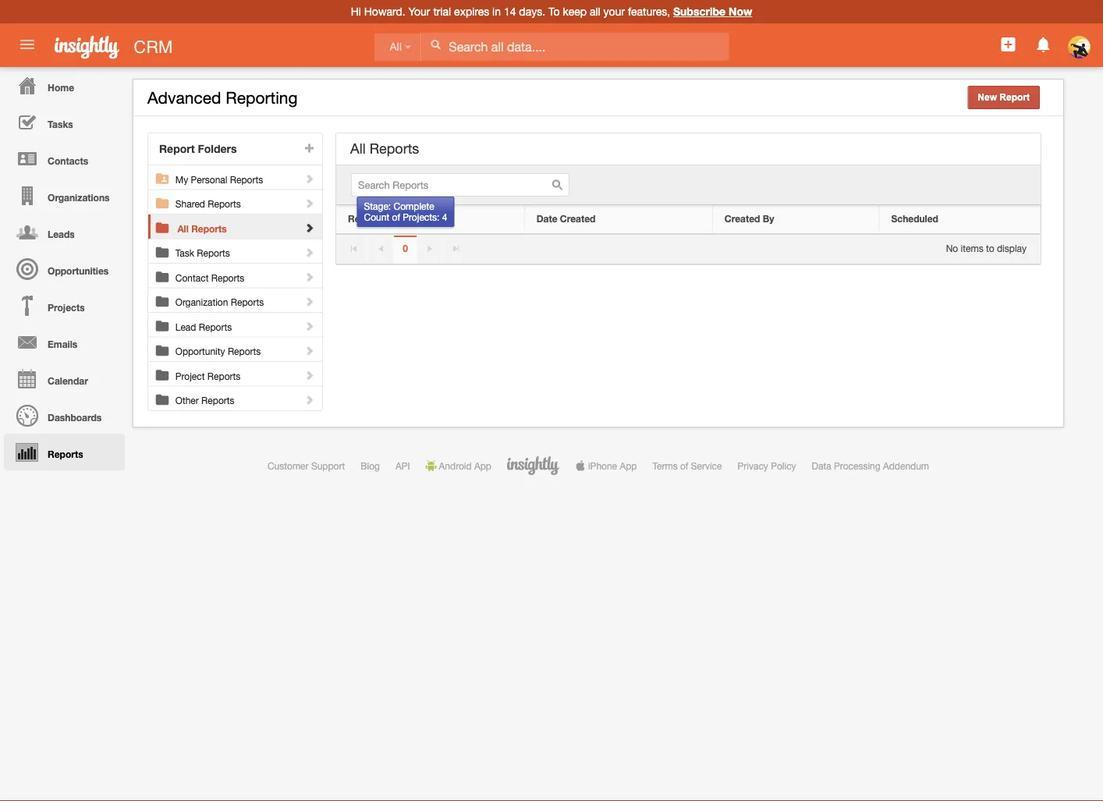 Task type: describe. For each thing, give the bounding box(es) containing it.
all link
[[374, 33, 421, 61]]

4
[[442, 212, 448, 223]]

organizations link
[[4, 177, 125, 214]]

chevron right image for task reports
[[304, 247, 315, 258]]

privacy
[[738, 460, 769, 471]]

terms
[[653, 460, 678, 471]]

api
[[396, 460, 410, 471]]

stage:
[[364, 201, 391, 212]]

now
[[729, 5, 753, 18]]

subscribe now link
[[674, 5, 753, 18]]

0 vertical spatial all reports
[[350, 140, 419, 156]]

no items to display
[[946, 243, 1027, 253]]

chevron right image for my personal reports
[[304, 173, 315, 184]]

iphone app
[[588, 460, 637, 471]]

leads link
[[4, 214, 125, 251]]

home
[[48, 82, 74, 93]]

lead reports
[[175, 322, 232, 332]]

keep
[[563, 5, 587, 18]]

data processing addendum
[[812, 460, 930, 471]]

your
[[409, 5, 430, 18]]

stage: complete count of projects: 4
[[364, 201, 448, 223]]

to
[[549, 5, 560, 18]]

0 horizontal spatial all
[[177, 223, 189, 234]]

complete
[[394, 201, 435, 212]]

data processing addendum link
[[812, 460, 930, 471]]

my personal reports
[[175, 174, 263, 185]]

opportunities link
[[4, 251, 125, 287]]

chevron right image for lead reports
[[304, 321, 315, 332]]

customer
[[268, 460, 309, 471]]

data
[[812, 460, 832, 471]]

contact
[[175, 272, 209, 283]]

contact reports link
[[175, 264, 316, 283]]

task reports
[[175, 248, 230, 259]]

organization reports
[[175, 297, 264, 308]]

calendar link
[[4, 361, 125, 397]]

report folders
[[159, 142, 237, 155]]

scheduled
[[892, 213, 939, 224]]

emails
[[48, 339, 77, 350]]

advanced
[[148, 88, 221, 107]]

chevron right image for contact reports
[[304, 272, 315, 283]]

app for android app
[[474, 460, 492, 471]]

reports for contact reports 'link'
[[211, 272, 244, 283]]

items
[[961, 243, 984, 253]]

support
[[311, 460, 345, 471]]

report for report name
[[348, 213, 379, 224]]

hi howard. your trial expires in 14 days. to keep all your features, subscribe now
[[351, 5, 753, 18]]

row containing report name
[[336, 205, 1041, 234]]

contact reports
[[175, 272, 244, 283]]

display
[[997, 243, 1027, 253]]

contacts
[[48, 155, 88, 166]]

Search all data.... text field
[[422, 33, 729, 61]]

0 vertical spatial report
[[1000, 92, 1030, 103]]

subscribe
[[674, 5, 726, 18]]

white image
[[430, 39, 441, 50]]

api link
[[396, 460, 410, 471]]

hi
[[351, 5, 361, 18]]

0 button
[[394, 236, 417, 265]]

opportunity
[[175, 346, 225, 357]]

2 created from the left
[[725, 213, 760, 224]]

home link
[[4, 67, 125, 104]]

reports for all reports link
[[191, 223, 227, 234]]

android app
[[439, 460, 492, 471]]

tasks
[[48, 119, 73, 130]]

opportunity reports link
[[175, 338, 316, 357]]

reports down dashboards
[[48, 449, 83, 460]]

chevron right image for shared reports
[[304, 198, 315, 209]]

to
[[986, 243, 995, 253]]

navigation containing home
[[0, 67, 125, 471]]

report for report folders
[[159, 142, 195, 155]]

date created
[[537, 213, 596, 224]]

reports for organization reports link
[[231, 297, 264, 308]]

reports for the shared reports link
[[208, 199, 241, 210]]

reports for the other reports link
[[201, 395, 235, 406]]

report name
[[348, 213, 407, 224]]

organization reports link
[[175, 288, 316, 308]]

tasks link
[[4, 104, 125, 140]]

days.
[[519, 5, 546, 18]]

projects:
[[403, 212, 440, 223]]

lead reports link
[[175, 313, 316, 332]]

advanced reporting
[[148, 88, 298, 107]]

14
[[504, 5, 516, 18]]



Task type: vqa. For each thing, say whether or not it's contained in the screenshot.
chevron right icon in the the organization reports LINK
yes



Task type: locate. For each thing, give the bounding box(es) containing it.
calendar
[[48, 375, 88, 386]]

projects link
[[4, 287, 125, 324]]

1 horizontal spatial all
[[350, 140, 366, 156]]

new report link
[[968, 86, 1040, 109]]

chevron right image inside project reports link
[[304, 370, 315, 381]]

navigation
[[0, 67, 125, 471]]

chevron right image inside task reports link
[[304, 247, 315, 258]]

all up task
[[177, 223, 189, 234]]

addendum
[[883, 460, 930, 471]]

android app link
[[426, 460, 492, 471]]

chevron right image up opportunity reports link
[[304, 321, 315, 332]]

0 horizontal spatial of
[[392, 212, 400, 223]]

in
[[493, 5, 501, 18]]

reports up stage:
[[370, 140, 419, 156]]

all
[[590, 5, 601, 18]]

chevron right image inside contact reports 'link'
[[304, 272, 315, 283]]

task reports link
[[175, 239, 316, 259]]

report name link
[[348, 213, 512, 226]]

2 vertical spatial all
[[177, 223, 189, 234]]

created by
[[725, 213, 775, 224]]

1 app from the left
[[474, 460, 492, 471]]

all down howard.
[[390, 41, 402, 53]]

created by link
[[725, 213, 867, 226]]

7 chevron right image from the top
[[304, 370, 315, 381]]

chevron right image
[[304, 173, 315, 184], [304, 198, 315, 209], [304, 247, 315, 258], [304, 272, 315, 283], [304, 296, 315, 307], [304, 345, 315, 356], [304, 370, 315, 381]]

no
[[946, 243, 959, 253]]

features,
[[628, 5, 670, 18]]

new
[[978, 92, 997, 103]]

reports up the contact reports
[[197, 248, 230, 259]]

2 horizontal spatial report
[[1000, 92, 1030, 103]]

privacy policy
[[738, 460, 797, 471]]

3 chevron right image from the top
[[304, 247, 315, 258]]

3 chevron right image from the top
[[304, 395, 315, 405]]

opportunity reports
[[175, 346, 261, 357]]

organizations
[[48, 192, 110, 203]]

chevron right image inside the my personal reports link
[[304, 173, 315, 184]]

report right new
[[1000, 92, 1030, 103]]

reports for opportunity reports link
[[228, 346, 261, 357]]

organization
[[175, 297, 228, 308]]

created
[[560, 213, 596, 224], [725, 213, 760, 224]]

0
[[403, 243, 408, 254]]

android
[[439, 460, 472, 471]]

0 vertical spatial chevron right image
[[304, 222, 315, 233]]

2 chevron right image from the top
[[304, 198, 315, 209]]

chevron right image inside the other reports link
[[304, 395, 315, 405]]

date
[[537, 213, 558, 224]]

all reports up task reports
[[177, 223, 227, 234]]

of right terms on the bottom right
[[681, 460, 689, 471]]

other reports link
[[175, 387, 316, 406]]

created left by
[[725, 213, 760, 224]]

dashboards link
[[4, 397, 125, 434]]

1 vertical spatial report
[[159, 142, 195, 155]]

leads
[[48, 229, 75, 240]]

reports
[[370, 140, 419, 156], [230, 174, 263, 185], [208, 199, 241, 210], [191, 223, 227, 234], [197, 248, 230, 259], [211, 272, 244, 283], [231, 297, 264, 308], [199, 322, 232, 332], [228, 346, 261, 357], [207, 371, 241, 382], [201, 395, 235, 406], [48, 449, 83, 460]]

date created link
[[537, 213, 701, 226]]

report inside grid
[[348, 213, 379, 224]]

chevron right image up customer support link
[[304, 395, 315, 405]]

app for iphone app
[[620, 460, 637, 471]]

reports up opportunity reports
[[199, 322, 232, 332]]

personal
[[191, 174, 227, 185]]

2 chevron right image from the top
[[304, 321, 315, 332]]

shared reports link
[[175, 190, 316, 210]]

new report
[[978, 92, 1030, 103]]

notifications image
[[1035, 35, 1053, 54]]

2 vertical spatial chevron right image
[[304, 395, 315, 405]]

0 horizontal spatial created
[[560, 213, 596, 224]]

0 vertical spatial of
[[392, 212, 400, 223]]

all right the plus image
[[350, 140, 366, 156]]

expires
[[454, 5, 490, 18]]

reports for project reports link
[[207, 371, 241, 382]]

1 horizontal spatial app
[[620, 460, 637, 471]]

1 chevron right image from the top
[[304, 222, 315, 233]]

2 app from the left
[[620, 460, 637, 471]]

reports for lead reports link
[[199, 322, 232, 332]]

dashboards
[[48, 412, 102, 423]]

blog
[[361, 460, 380, 471]]

name
[[381, 213, 407, 224]]

processing
[[834, 460, 881, 471]]

shared
[[175, 199, 205, 210]]

reports up organization reports
[[211, 272, 244, 283]]

project
[[175, 371, 205, 382]]

service
[[691, 460, 722, 471]]

chevron right image for organization reports
[[304, 296, 315, 307]]

iphone app link
[[575, 460, 637, 471]]

reports down opportunity reports
[[207, 371, 241, 382]]

task
[[175, 248, 194, 259]]

chevron right image
[[304, 222, 315, 233], [304, 321, 315, 332], [304, 395, 315, 405]]

chevron right image up task reports link
[[304, 222, 315, 233]]

grid
[[336, 205, 1041, 234]]

my
[[175, 174, 188, 185]]

howard.
[[364, 5, 406, 18]]

4 chevron right image from the top
[[304, 272, 315, 283]]

reports for task reports link
[[197, 248, 230, 259]]

chevron right image inside organization reports link
[[304, 296, 315, 307]]

report up my
[[159, 142, 195, 155]]

projects
[[48, 302, 85, 313]]

customer support
[[268, 460, 345, 471]]

scheduled link
[[892, 213, 1029, 226]]

chevron right image for all reports
[[304, 222, 315, 233]]

report down stage:
[[348, 213, 379, 224]]

2 vertical spatial report
[[348, 213, 379, 224]]

chevron right image for opportunity reports
[[304, 345, 315, 356]]

contacts link
[[4, 140, 125, 177]]

chevron right image inside all reports link
[[304, 222, 315, 233]]

reports down shared reports
[[191, 223, 227, 234]]

other
[[175, 395, 199, 406]]

Search Reports text field
[[351, 173, 570, 197]]

reports up project reports link
[[228, 346, 261, 357]]

app
[[474, 460, 492, 471], [620, 460, 637, 471]]

chevron right image inside lead reports link
[[304, 321, 315, 332]]

1 horizontal spatial report
[[348, 213, 379, 224]]

folders
[[198, 142, 237, 155]]

blog link
[[361, 460, 380, 471]]

1 horizontal spatial of
[[681, 460, 689, 471]]

1 horizontal spatial all reports
[[350, 140, 419, 156]]

chevron right image for project reports
[[304, 370, 315, 381]]

by
[[763, 213, 775, 224]]

5 chevron right image from the top
[[304, 296, 315, 307]]

1 vertical spatial all
[[350, 140, 366, 156]]

1 created from the left
[[560, 213, 596, 224]]

reporting
[[226, 88, 298, 107]]

other reports
[[175, 395, 235, 406]]

1 vertical spatial all reports
[[177, 223, 227, 234]]

policy
[[771, 460, 797, 471]]

1 vertical spatial chevron right image
[[304, 321, 315, 332]]

my personal reports link
[[175, 165, 316, 185]]

6 chevron right image from the top
[[304, 345, 315, 356]]

app right iphone at bottom
[[620, 460, 637, 471]]

all reports link
[[177, 215, 317, 234]]

reports down my personal reports at the top
[[208, 199, 241, 210]]

project reports
[[175, 371, 241, 382]]

of inside stage: complete count of projects: 4
[[392, 212, 400, 223]]

reports link
[[4, 434, 125, 471]]

emails link
[[4, 324, 125, 361]]

2 horizontal spatial all
[[390, 41, 402, 53]]

1 vertical spatial of
[[681, 460, 689, 471]]

0 horizontal spatial all reports
[[177, 223, 227, 234]]

customer support link
[[268, 460, 345, 471]]

of
[[392, 212, 400, 223], [681, 460, 689, 471]]

opportunities
[[48, 265, 109, 276]]

count
[[364, 212, 390, 223]]

row
[[336, 205, 1041, 234]]

reports down project reports
[[201, 395, 235, 406]]

privacy policy link
[[738, 460, 797, 471]]

app right the "android" on the bottom left
[[474, 460, 492, 471]]

plus image
[[304, 142, 315, 153]]

created right date
[[560, 213, 596, 224]]

reports up lead reports link
[[231, 297, 264, 308]]

shared reports
[[175, 199, 241, 210]]

of right count
[[392, 212, 400, 223]]

grid containing report name
[[336, 205, 1041, 234]]

1 horizontal spatial created
[[725, 213, 760, 224]]

chevron right image for other reports
[[304, 395, 315, 405]]

reports inside 'link'
[[211, 272, 244, 283]]

0 horizontal spatial report
[[159, 142, 195, 155]]

1 chevron right image from the top
[[304, 173, 315, 184]]

0 vertical spatial all
[[390, 41, 402, 53]]

all reports up stage:
[[350, 140, 419, 156]]

reports up the shared reports link
[[230, 174, 263, 185]]

0 horizontal spatial app
[[474, 460, 492, 471]]

chevron right image inside opportunity reports link
[[304, 345, 315, 356]]

chevron right image inside the shared reports link
[[304, 198, 315, 209]]



